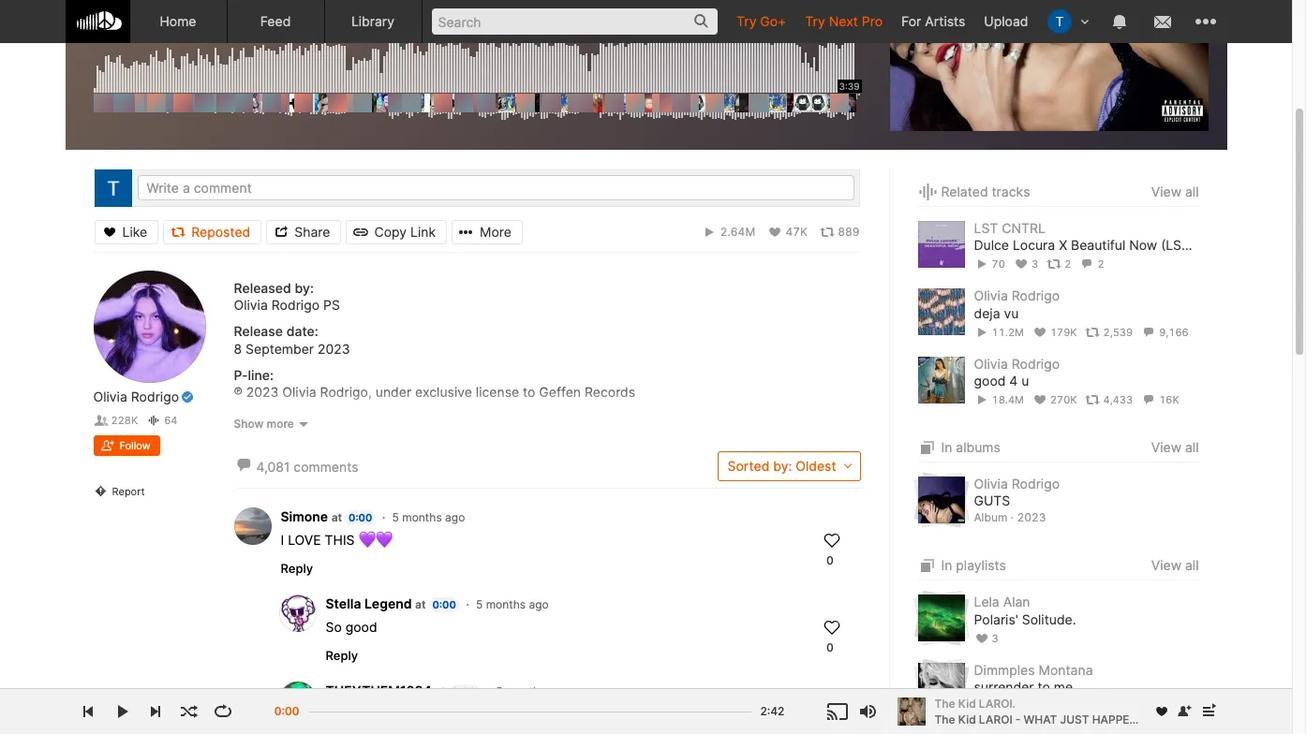 Task type: describe. For each thing, give the bounding box(es) containing it.
guts element
[[918, 477, 965, 524]]

1 horizontal spatial tara schultz's avatar element
[[1047, 9, 1072, 34]]

solitude.
[[1022, 611, 1076, 627]]

love
[[332, 706, 358, 722]]

270k link
[[1032, 394, 1077, 407]]

good 4 u element
[[918, 357, 965, 404]]

dimmples montana link
[[974, 662, 1093, 678]]

released by: olivia rodrigo ps
[[234, 280, 340, 313]]

date:
[[287, 324, 318, 340]]

2 the from the top
[[935, 713, 955, 727]]

· inside stella legend at 0:00 · 5 months ago
[[466, 598, 469, 612]]

179k link
[[1032, 326, 1077, 339]]

9,166
[[1159, 326, 1189, 339]]

share
[[294, 224, 330, 239]]

lela
[[974, 594, 1000, 610]]

ellen
[[328, 122, 353, 136]]

to inside the p-line: ℗ 2023 olivia rodrigo, under exclusive license to geffen records
[[523, 384, 535, 400]]

deja vu element
[[918, 289, 965, 336]]

lst cntrl
[[974, 220, 1046, 236]]

like button
[[94, 220, 159, 244]]

link
[[410, 224, 436, 239]]

copy
[[374, 224, 407, 239]]

at for theythem1234
[[435, 685, 446, 699]]

feed
[[260, 13, 291, 29]]

all for lela alan
[[1185, 558, 1199, 574]]

2023 for olivia rodrigo guts album · 2023
[[1017, 510, 1046, 524]]

lst
[[974, 220, 998, 236]]

rodrigo for deja
[[1012, 288, 1060, 304]]

u
[[1022, 373, 1029, 389]]

70
[[992, 258, 1005, 271]]

Search search field
[[432, 8, 718, 35]]

rodrigo up "64" "link"
[[131, 389, 179, 405]]

ps
[[323, 297, 340, 313]]

songggg
[[388, 706, 442, 722]]

2:42
[[760, 705, 785, 719]]

11.2m
[[992, 326, 1024, 339]]

1 vertical spatial 3 link
[[974, 632, 999, 645]]

9,166 link
[[1141, 326, 1189, 339]]

olivia rodrigo link for deja vu
[[974, 288, 1060, 304]]

stella
[[326, 596, 361, 612]]

polaris' solitude. link
[[974, 611, 1076, 629]]

all for lst cntrl
[[1185, 184, 1199, 200]]

0:00 link for stella legend
[[429, 598, 460, 613]]

library link
[[325, 0, 422, 43]]

sorted by: oldest
[[728, 458, 836, 474]]

olivia for olivia rodrigo deja vu
[[974, 288, 1008, 304]]

228k
[[111, 414, 138, 427]]

olivia inside the p-line: ℗ 2023 olivia rodrigo, under exclusive license to geffen records
[[282, 384, 316, 400]]

ago for simone
[[445, 511, 465, 525]]

theythem1234's avatar element
[[279, 682, 316, 720]]

0:00 left i
[[274, 705, 299, 719]]

0:00 inside simone at 0:00 · 5 months ago
[[349, 511, 372, 525]]

the kid laroi. link
[[935, 696, 1144, 712]]

1 horizontal spatial 3
[[1032, 258, 1038, 271]]

ago inside stella legend at 0:00 · 5 months ago
[[529, 598, 549, 612]]

guts link
[[974, 493, 1010, 510]]

track stats element containing 2.64m
[[523, 220, 860, 244]]

so
[[326, 619, 342, 635]]

℗
[[234, 384, 243, 400]]

exclusive
[[415, 384, 472, 400]]

follow
[[119, 440, 150, 453]]

· for theythem1234
[[486, 685, 489, 699]]

what
[[1024, 713, 1057, 727]]

home
[[160, 13, 196, 29]]

Write a comment text field
[[137, 175, 854, 201]]

2,539
[[1103, 326, 1133, 339]]

laroi
[[979, 713, 1013, 727]]

best)☻
[[363, 122, 404, 136]]

alan
[[1003, 594, 1030, 610]]

for
[[902, 13, 921, 29]]

i love this 💜💜
[[281, 532, 392, 548]]

set image for in playlists
[[918, 555, 938, 578]]

i
[[326, 706, 329, 722]]

laroi.
[[979, 697, 1016, 711]]

simone
[[281, 509, 328, 525]]

ellen link
[[318, 112, 353, 138]]

by: for released
[[295, 280, 314, 296]]

release
[[234, 324, 283, 340]]

happened
[[1092, 713, 1153, 727]]

1 the from the top
[[935, 697, 955, 711]]

me
[[1054, 679, 1073, 695]]

deja
[[974, 305, 1000, 321]]

like
[[122, 224, 147, 239]]

💜💜
[[358, 532, 392, 548]]

16k link
[[1141, 394, 1179, 407]]

surrender to me element
[[918, 663, 965, 710]]

oldest
[[796, 458, 836, 474]]

legend
[[364, 596, 412, 612]]

for artists link
[[892, 0, 975, 42]]

p-
[[234, 367, 248, 383]]

playlists
[[956, 558, 1006, 574]]

2 kid from the top
[[958, 713, 976, 727]]

the kid laroi - what just happened element
[[897, 698, 925, 726]]

olivia rodrigo's avatar element
[[93, 271, 206, 383]]

olivia rodrigo guts album · 2023
[[974, 476, 1060, 524]]

feed link
[[227, 0, 325, 43]]

sorted
[[728, 458, 770, 474]]

lela alan link
[[974, 594, 1030, 610]]

more
[[267, 417, 294, 431]]

upload
[[984, 13, 1028, 29]]

dimmples montana surrender to me 1
[[974, 662, 1093, 713]]

4,433 link
[[1086, 394, 1133, 407]]

18.4m
[[992, 394, 1024, 407]]

64 link
[[146, 414, 178, 427]]

in albums
[[941, 440, 1001, 456]]

2 2 link from the left
[[1080, 258, 1104, 271]]

simone link
[[281, 509, 328, 525]]

go+
[[760, 13, 787, 29]]

47k
[[786, 224, 808, 238]]

theythem1234 at 0:00 · 5 months ago
[[326, 683, 569, 699]]

track stats element for good 4 u "element"
[[974, 390, 1199, 411]]



Task type: vqa. For each thing, say whether or not it's contained in the screenshot.
bottommost Set icon
yes



Task type: locate. For each thing, give the bounding box(es) containing it.
show more
[[234, 417, 294, 431]]

1 vertical spatial 2023
[[246, 384, 279, 400]]

1 horizontal spatial 5
[[476, 598, 483, 612]]

2
[[1065, 258, 1071, 271], [1098, 258, 1104, 271]]

rodrigo for guts
[[1012, 476, 1060, 492]]

next up image
[[1197, 701, 1220, 723]]

olivia rodrigo link up '4'
[[974, 356, 1060, 372]]

1 vertical spatial ago
[[529, 598, 549, 612]]

comments
[[294, 459, 358, 475]]

0:00 right legend at the left bottom
[[432, 599, 456, 612]]

lst cntrl link
[[974, 220, 1046, 236]]

1 vertical spatial 0
[[827, 641, 834, 655]]

view all for lst cntrl
[[1151, 184, 1199, 200]]

rodrigo for good
[[1012, 356, 1060, 372]]

reposted
[[191, 224, 250, 239]]

rodrigo up date:
[[272, 297, 320, 313]]

0 vertical spatial in
[[941, 440, 952, 456]]

track stats element containing 70
[[974, 254, 1199, 275]]

share button
[[266, 220, 342, 244]]

rodrigo inside "olivia rodrigo guts album · 2023"
[[1012, 476, 1060, 492]]

julyyy element
[[918, 731, 965, 735]]

4,081 comments
[[256, 459, 358, 475]]

to
[[523, 384, 535, 400], [1038, 679, 1050, 695]]

0 horizontal spatial ·
[[382, 511, 385, 525]]

olivia rodrigo link up vu
[[974, 288, 1060, 304]]

in left playlists
[[941, 558, 952, 574]]

the kid laroi - what just happened link
[[935, 712, 1153, 729]]

·
[[382, 511, 385, 525], [466, 598, 469, 612], [486, 685, 489, 699]]

0 horizontal spatial try
[[737, 13, 757, 29]]

comment image
[[234, 457, 253, 476]]

2023 inside the p-line: ℗ 2023 olivia rodrigo, under exclusive license to geffen records
[[246, 384, 279, 400]]

track stats element
[[523, 220, 860, 244], [974, 254, 1199, 275], [974, 322, 1199, 343], [974, 390, 1199, 411]]

2023 for release date: 8 september 2023
[[318, 341, 350, 357]]

try next pro
[[805, 13, 883, 29]]

try for try next pro
[[805, 13, 825, 29]]

1 vertical spatial view all
[[1151, 440, 1199, 455]]

rodrigo up "u"
[[1012, 356, 1060, 372]]

pro
[[862, 13, 883, 29]]

1 set image from the top
[[918, 437, 938, 459]]

polaris'
[[974, 611, 1018, 627]]

kid left the laroi
[[958, 713, 976, 727]]

2 up 179k
[[1065, 258, 1071, 271]]

simone's avatar element
[[234, 508, 271, 545]]

progress bar
[[309, 703, 751, 734]]

for artists
[[902, 13, 966, 29]]

related
[[941, 184, 988, 200]]

0 vertical spatial tara schultz's avatar element
[[1047, 9, 1072, 34]]

olivia rodrigo link for good 4 u
[[974, 356, 1060, 372]]

0 horizontal spatial 3 link
[[974, 632, 999, 645]]

· inside theythem1234 at 0:00 · 5 months ago
[[486, 685, 489, 699]]

stella legend link
[[326, 596, 412, 612]]

0 for so good
[[827, 641, 834, 655]]

0 vertical spatial 3
[[1032, 258, 1038, 271]]

0 horizontal spatial reply
[[281, 561, 313, 576]]

0 horizontal spatial reply link
[[281, 561, 313, 576]]

· for simone
[[382, 511, 385, 525]]

olivia up deja
[[974, 288, 1008, 304]]

next
[[829, 13, 858, 29]]

try for try go+
[[737, 13, 757, 29]]

track stats element for deja vu "element" at the right top
[[974, 322, 1199, 343]]

1 vertical spatial the
[[935, 713, 955, 727]]

2 horizontal spatial 5
[[496, 685, 503, 699]]

to inside dimmples montana surrender to me 1
[[1038, 679, 1050, 695]]

0 for i love this 💜💜
[[827, 554, 834, 568]]

by: left oldest
[[773, 458, 792, 474]]

2023 inside release date: 8 september 2023
[[318, 341, 350, 357]]

1 horizontal spatial 2
[[1098, 258, 1104, 271]]

months for theythem1234
[[506, 685, 546, 699]]

1 link
[[974, 700, 999, 713]]

at right legend at the left bottom
[[415, 598, 426, 612]]

1 all from the top
[[1185, 184, 1199, 200]]

olivia down the released
[[234, 297, 268, 313]]

5 inside stella legend at 0:00 · 5 months ago
[[476, 598, 483, 612]]

rodrigo up vu
[[1012, 288, 1060, 304]]

at for simone
[[331, 511, 342, 525]]

3
[[1032, 258, 1038, 271], [992, 632, 999, 645]]

0 vertical spatial 5
[[392, 511, 399, 525]]

2 vertical spatial 0:00 link
[[449, 685, 480, 700]]

1 vertical spatial months
[[486, 598, 526, 612]]

set image
[[918, 437, 938, 459], [918, 555, 938, 578]]

3 link
[[1014, 258, 1038, 271], [974, 632, 999, 645]]

rodrigo,
[[320, 384, 372, 400]]

set image left in albums
[[918, 437, 938, 459]]

more button
[[452, 220, 523, 244]]

olivia rodrigo link for guts
[[974, 476, 1060, 492]]

upload link
[[975, 0, 1038, 42]]

1 vertical spatial ·
[[466, 598, 469, 612]]

2 vertical spatial all
[[1185, 558, 1199, 574]]

0 horizontal spatial 2023
[[246, 384, 279, 400]]

try go+ link
[[727, 0, 796, 42]]

vu
[[1004, 305, 1019, 321]]

i love this songggg
[[326, 706, 442, 722]]

0 vertical spatial 2023
[[318, 341, 350, 357]]

2 horizontal spatial 2023
[[1017, 510, 1046, 524]]

1 vertical spatial reply link
[[326, 648, 358, 663]]

polaris' solitude. element
[[918, 595, 965, 642]]

related tracks
[[941, 184, 1030, 200]]

months inside theythem1234 at 0:00 · 5 months ago
[[506, 685, 546, 699]]

1 try from the left
[[737, 13, 757, 29]]

0 vertical spatial set image
[[918, 437, 938, 459]]

4,433
[[1103, 394, 1133, 407]]

2 horizontal spatial at
[[435, 685, 446, 699]]

release date: 8 september 2023
[[234, 324, 350, 357]]

theythem1234 link
[[326, 683, 432, 699]]

dulce locura x beautiful now (lst cntrl mashup) [calendario de adviento] element
[[918, 221, 965, 268]]

kid left 1
[[958, 697, 976, 711]]

so good
[[326, 619, 377, 635]]

2023 inside "olivia rodrigo guts album · 2023"
[[1017, 510, 1046, 524]]

1 horizontal spatial 2023
[[318, 341, 350, 357]]

olivia up guts
[[974, 476, 1008, 492]]

1 view from the top
[[1151, 184, 1182, 200]]

this
[[361, 706, 384, 722]]

at up songggg
[[435, 685, 446, 699]]

2 vertical spatial view all
[[1151, 558, 1199, 574]]

1 vertical spatial 3
[[992, 632, 999, 645]]

1 horizontal spatial reply link
[[326, 648, 358, 663]]

olivia for olivia rodrigo guts album · 2023
[[974, 476, 1008, 492]]

ago inside simone at 0:00 · 5 months ago
[[445, 511, 465, 525]]

more
[[480, 224, 512, 239]]

0 horizontal spatial 5
[[392, 511, 399, 525]]

1 vertical spatial 5
[[476, 598, 483, 612]]

2 up 2,539 link
[[1098, 258, 1104, 271]]

view
[[1151, 184, 1182, 200], [1151, 440, 1182, 455], [1151, 558, 1182, 574]]

3 right the 70
[[1032, 258, 1038, 271]]

tara schultz's avatar element right upload
[[1047, 9, 1072, 34]]

2 all from the top
[[1185, 440, 1199, 455]]

olivia up 228k link at the bottom
[[93, 389, 127, 405]]

0 vertical spatial at
[[331, 511, 342, 525]]

months
[[402, 511, 442, 525], [486, 598, 526, 612], [506, 685, 546, 699]]

olivia for olivia rodrigo
[[93, 389, 127, 405]]

228k link
[[93, 414, 138, 427]]

2.64m
[[720, 224, 755, 238]]

2 vertical spatial months
[[506, 685, 546, 699]]

track stats element for dulce locura x beautiful now (lst cntrl mashup) [calendario de adviento] element
[[974, 254, 1199, 275]]

at inside stella legend at 0:00 · 5 months ago
[[415, 598, 426, 612]]

2 vertical spatial at
[[435, 685, 446, 699]]

0
[[827, 554, 834, 568], [827, 641, 834, 655]]

view for lela alan
[[1151, 558, 1182, 574]]

270k
[[1050, 394, 1077, 407]]

2 link up 2,539 link
[[1080, 258, 1104, 271]]

montana
[[1039, 662, 1093, 678]]

1
[[992, 700, 999, 713]]

2 0 from the top
[[827, 641, 834, 655]]

track stats element containing 18.4m
[[974, 390, 1199, 411]]

by: for sorted
[[773, 458, 792, 474]]

2 vertical spatial ago
[[549, 685, 569, 699]]

0 vertical spatial kid
[[958, 697, 976, 711]]

5 for theythem1234
[[496, 685, 503, 699]]

0 vertical spatial reply link
[[281, 561, 313, 576]]

2 link up olivia rodrigo deja vu
[[1047, 258, 1071, 271]]

reply link down so at left
[[326, 648, 358, 663]]

set image for in albums
[[918, 437, 938, 459]]

2 set image from the top
[[918, 555, 938, 578]]

set image left in playlists at right bottom
[[918, 555, 938, 578]]

rodrigo inside released by: olivia rodrigo ps
[[272, 297, 320, 313]]

5 inside simone at 0:00 · 5 months ago
[[392, 511, 399, 525]]

3 link down 'polaris''
[[974, 632, 999, 645]]

reply link for love
[[281, 561, 313, 576]]

guts
[[974, 493, 1010, 509]]

reply down so at left
[[326, 648, 358, 663]]

2 horizontal spatial ·
[[486, 685, 489, 699]]

1 2 link from the left
[[1047, 258, 1071, 271]]

None search field
[[422, 0, 727, 42]]

stella legend at 0:00 · 5 months ago
[[326, 596, 549, 612]]

2 view all from the top
[[1151, 440, 1199, 455]]

0 vertical spatial good
[[974, 373, 1006, 389]]

3 view all from the top
[[1151, 558, 1199, 574]]

1 horizontal spatial 3 link
[[1014, 258, 1038, 271]]

rodrigo inside olivia rodrigo deja vu
[[1012, 288, 1060, 304]]

lela alan polaris' solitude. 3
[[974, 594, 1076, 645]]

1 vertical spatial kid
[[958, 713, 976, 727]]

home link
[[130, 0, 227, 43]]

0 vertical spatial 0
[[827, 554, 834, 568]]

by:
[[295, 280, 314, 296], [773, 458, 792, 474]]

0 vertical spatial 3 link
[[1014, 258, 1038, 271]]

copy link
[[374, 224, 436, 239]]

vampire element
[[890, 0, 1208, 131]]

by: right the released
[[295, 280, 314, 296]]

4,081
[[256, 459, 290, 475]]

0 horizontal spatial 3
[[992, 632, 999, 645]]

0:00 inside theythem1234 at 0:00 · 5 months ago
[[452, 686, 476, 699]]

0:00 link up 💜💜
[[345, 511, 376, 526]]

reply down "love" on the left
[[281, 561, 313, 576]]

-
[[1016, 713, 1021, 727]]

3 inside lela alan polaris' solitude. 3
[[992, 632, 999, 645]]

try left the go+
[[737, 13, 757, 29]]

reply link
[[281, 561, 313, 576], [326, 648, 358, 663]]

1 horizontal spatial good
[[974, 373, 1006, 389]]

good inside olivia rodrigo good 4 u
[[974, 373, 1006, 389]]

0:00 up 💜💜
[[349, 511, 372, 525]]

license
[[476, 384, 519, 400]]

0 horizontal spatial 2 link
[[1047, 258, 1071, 271]]

olivia inside released by: olivia rodrigo ps
[[234, 297, 268, 313]]

in for in playlists
[[941, 558, 952, 574]]

in left albums
[[941, 440, 952, 456]]

2 in from the top
[[941, 558, 952, 574]]

1 vertical spatial tara schultz's avatar element
[[94, 170, 132, 207]]

deja vu link
[[974, 305, 1019, 322]]

olivia for olivia rodrigo good 4 u
[[974, 356, 1008, 372]]

1 horizontal spatial try
[[805, 13, 825, 29]]

0 vertical spatial view all
[[1151, 184, 1199, 200]]

kid
[[958, 697, 976, 711], [958, 713, 976, 727]]

0 vertical spatial months
[[402, 511, 442, 525]]

889 link
[[820, 224, 860, 239]]

months inside stella legend at 0:00 · 5 months ago
[[486, 598, 526, 612]]

3 link right the 70
[[1014, 258, 1038, 271]]

0 vertical spatial to
[[523, 384, 535, 400]]

under
[[376, 384, 412, 400]]

good left '4'
[[974, 373, 1006, 389]]

0 horizontal spatial 2
[[1065, 258, 1071, 271]]

2 vertical spatial 2023
[[1017, 510, 1046, 524]]

1 vertical spatial to
[[1038, 679, 1050, 695]]

3 all from the top
[[1185, 558, 1199, 574]]

stella legend's avatar element
[[279, 595, 316, 632]]

olivia rodrigo link up 228k at left
[[93, 389, 179, 406]]

889
[[838, 224, 860, 238]]

show
[[234, 417, 264, 431]]

1 vertical spatial by:
[[773, 458, 792, 474]]

olivia rodrigo link up guts
[[974, 476, 1060, 492]]

reply for good
[[326, 648, 358, 663]]

olivia inside olivia rodrigo deja vu
[[974, 288, 1008, 304]]

1 horizontal spatial at
[[415, 598, 426, 612]]

reply link down "love" on the left
[[281, 561, 313, 576]]

0 vertical spatial the
[[935, 697, 955, 711]]

olivia rodrigo good 4 u
[[974, 356, 1060, 389]]

4
[[1010, 373, 1018, 389]]

5 inside theythem1234 at 0:00 · 5 months ago
[[496, 685, 503, 699]]

1 horizontal spatial reply
[[326, 648, 358, 663]]

by: inside released by: olivia rodrigo ps
[[295, 280, 314, 296]]

1 vertical spatial reply
[[326, 648, 358, 663]]

ago inside theythem1234 at 0:00 · 5 months ago
[[549, 685, 569, 699]]

1 view all from the top
[[1151, 184, 1199, 200]]

2023 right album · at the right of the page
[[1017, 510, 1046, 524]]

albums
[[956, 440, 1001, 456]]

months for simone
[[402, 511, 442, 525]]

2 view from the top
[[1151, 440, 1182, 455]]

reply for love
[[281, 561, 313, 576]]

2 vertical spatial 5
[[496, 685, 503, 699]]

good down stella legend link
[[346, 619, 377, 635]]

simone at 0:00 · 5 months ago
[[281, 509, 465, 525]]

1 vertical spatial 0:00 link
[[429, 598, 460, 613]]

0 vertical spatial all
[[1185, 184, 1199, 200]]

tara schultz's avatar element up 'like' button at the left
[[94, 170, 132, 207]]

tara schultz's avatar element
[[1047, 9, 1072, 34], [94, 170, 132, 207]]

0 horizontal spatial to
[[523, 384, 535, 400]]

2 try from the left
[[805, 13, 825, 29]]

0 horizontal spatial good
[[346, 619, 377, 635]]

0 vertical spatial 0:00 link
[[345, 511, 376, 526]]

try left next
[[805, 13, 825, 29]]

view all for lela alan
[[1151, 558, 1199, 574]]

library
[[351, 13, 395, 29]]

ago for theythem1234
[[549, 685, 569, 699]]

1 0 from the top
[[827, 554, 834, 568]]

1 vertical spatial at
[[415, 598, 426, 612]]

0 horizontal spatial at
[[331, 511, 342, 525]]

at
[[331, 511, 342, 525], [415, 598, 426, 612], [435, 685, 446, 699]]

1 2 from the left
[[1065, 258, 1071, 271]]

copy link button
[[346, 220, 447, 244]]

8
[[234, 341, 242, 357]]

2023 down "line:"
[[246, 384, 279, 400]]

olivia inside "olivia rodrigo guts album · 2023"
[[974, 476, 1008, 492]]

0:00 link
[[345, 511, 376, 526], [429, 598, 460, 613], [449, 685, 480, 700]]

1 vertical spatial good
[[346, 619, 377, 635]]

3 view from the top
[[1151, 558, 1182, 574]]

good
[[974, 373, 1006, 389], [346, 619, 377, 635]]

at inside simone at 0:00 · 5 months ago
[[331, 511, 342, 525]]

0:00 inside stella legend at 0:00 · 5 months ago
[[432, 599, 456, 612]]

1 in from the top
[[941, 440, 952, 456]]

0 horizontal spatial by:
[[295, 280, 314, 296]]

olivia rodrigo
[[93, 389, 179, 405]]

2 2 from the left
[[1098, 258, 1104, 271]]

0:00 link right legend at the left bottom
[[429, 598, 460, 613]]

3 down 'polaris''
[[992, 632, 999, 645]]

sound image
[[918, 181, 938, 203]]

rodrigo up album · at the right of the page
[[1012, 476, 1060, 492]]

0:00 link right theythem1234
[[449, 685, 480, 700]]

olivia inside olivia rodrigo good 4 u
[[974, 356, 1008, 372]]

all
[[1185, 184, 1199, 200], [1185, 440, 1199, 455], [1185, 558, 1199, 574]]

try
[[737, 13, 757, 29], [805, 13, 825, 29]]

at inside theythem1234 at 0:00 · 5 months ago
[[435, 685, 446, 699]]

in playlists
[[941, 558, 1006, 574]]

in for in albums
[[941, 440, 952, 456]]

1 vertical spatial all
[[1185, 440, 1199, 455]]

1 horizontal spatial to
[[1038, 679, 1050, 695]]

album ·
[[974, 510, 1014, 524]]

1 vertical spatial view
[[1151, 440, 1182, 455]]

0 vertical spatial ·
[[382, 511, 385, 525]]

2 vertical spatial view
[[1151, 558, 1182, 574]]

view for lst cntrl
[[1151, 184, 1182, 200]]

olivia up more
[[282, 384, 316, 400]]

report
[[112, 486, 145, 499]]

reply link for good
[[326, 648, 358, 663]]

i
[[281, 532, 284, 548]]

to up the kid laroi. link
[[1038, 679, 1050, 695]]

5
[[392, 511, 399, 525], [476, 598, 483, 612], [496, 685, 503, 699]]

to left geffen
[[523, 384, 535, 400]]

0 horizontal spatial tara schultz's avatar element
[[94, 170, 132, 207]]

1 horizontal spatial 2 link
[[1080, 258, 1104, 271]]

track stats element containing 11.2m
[[974, 322, 1199, 343]]

ago
[[445, 511, 465, 525], [529, 598, 549, 612], [549, 685, 569, 699]]

this
[[325, 532, 355, 548]]

1 horizontal spatial by:
[[773, 458, 792, 474]]

theythem1234
[[326, 683, 432, 699]]

· inside simone at 0:00 · 5 months ago
[[382, 511, 385, 525]]

1 horizontal spatial ·
[[466, 598, 469, 612]]

the kid laroi. the kid laroi - what just happened
[[935, 697, 1153, 727]]

0:00 right theythem1234
[[452, 686, 476, 699]]

5 for simone
[[392, 511, 399, 525]]

0:00 link for theythem1234
[[449, 685, 480, 700]]

0 vertical spatial ago
[[445, 511, 465, 525]]

rodrigo inside olivia rodrigo good 4 u
[[1012, 356, 1060, 372]]

rodrigo
[[1012, 288, 1060, 304], [272, 297, 320, 313], [1012, 356, 1060, 372], [131, 389, 179, 405], [1012, 476, 1060, 492]]

1 kid from the top
[[958, 697, 976, 711]]

0 vertical spatial reply
[[281, 561, 313, 576]]

good 4 u link
[[974, 373, 1029, 390]]

months inside simone at 0:00 · 5 months ago
[[402, 511, 442, 525]]

2 vertical spatial ·
[[486, 685, 489, 699]]

1 vertical spatial in
[[941, 558, 952, 574]]

0 vertical spatial view
[[1151, 184, 1182, 200]]

olivia up good 4 u link
[[974, 356, 1008, 372]]

line:
[[248, 367, 274, 383]]

1 vertical spatial set image
[[918, 555, 938, 578]]

0 vertical spatial by:
[[295, 280, 314, 296]]

at up 'i love this 💜💜'
[[331, 511, 342, 525]]

2023 down date:
[[318, 341, 350, 357]]

love
[[288, 532, 321, 548]]

0:00 link for simone
[[345, 511, 376, 526]]



